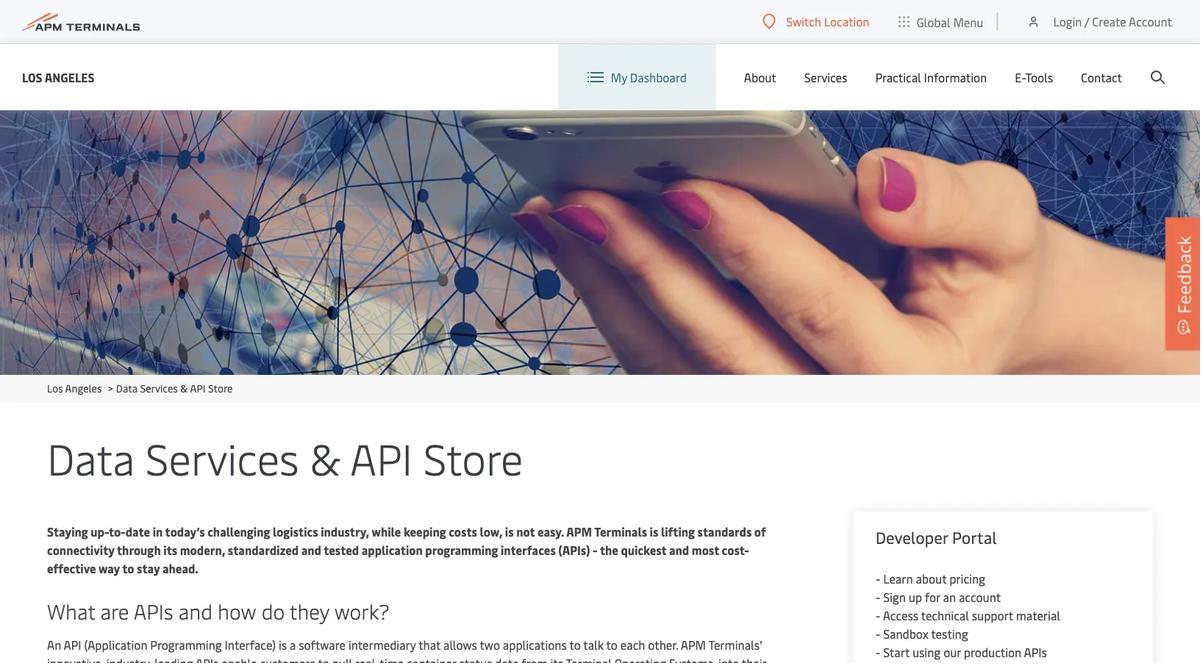 Task type: vqa. For each thing, say whether or not it's contained in the screenshot.
"Last Name"
no



Task type: locate. For each thing, give the bounding box(es) containing it.
standards
[[698, 524, 752, 540]]

0 horizontal spatial store
[[208, 381, 233, 395]]

e-tools button
[[1015, 44, 1053, 110]]

0 vertical spatial its
[[163, 542, 177, 558]]

up
[[909, 589, 922, 605]]

- left learn
[[876, 571, 880, 587]]

interface)
[[225, 637, 276, 653]]

apis for - learn about pricing - sign up for an account - access technical support material - sandbox testing - start using our production apis
[[1024, 645, 1047, 660]]

is
[[505, 524, 514, 540], [650, 524, 658, 540], [279, 637, 287, 653]]

apis inside - learn about pricing - sign up for an account - access technical support material - sandbox testing - start using our production apis
[[1024, 645, 1047, 660]]

- left start
[[876, 645, 880, 660]]

pull
[[332, 656, 352, 663]]

switch location
[[786, 14, 870, 29]]

are
[[100, 597, 129, 625]]

2 horizontal spatial and
[[669, 542, 689, 558]]

1 horizontal spatial apis
[[196, 656, 219, 663]]

1 horizontal spatial is
[[505, 524, 514, 540]]

and down lifting
[[669, 542, 689, 558]]

today's
[[165, 524, 205, 540]]

practical information button
[[875, 44, 987, 110]]

0 vertical spatial services
[[804, 69, 847, 85]]

leading
[[155, 656, 193, 663]]

to down software
[[318, 656, 329, 663]]

store
[[208, 381, 233, 395], [423, 428, 523, 486]]

1 horizontal spatial &
[[310, 428, 341, 486]]

0 vertical spatial &
[[180, 381, 188, 395]]

1 vertical spatial &
[[310, 428, 341, 486]]

0 vertical spatial los angeles link
[[22, 68, 95, 86]]

2 horizontal spatial api
[[350, 428, 413, 486]]

1 horizontal spatial its
[[550, 656, 563, 663]]

its right from
[[550, 656, 563, 663]]

0 horizontal spatial los
[[22, 69, 42, 85]]

1 vertical spatial store
[[423, 428, 523, 486]]

information
[[924, 69, 987, 85]]

challenging
[[208, 524, 270, 540]]

apis
[[134, 597, 173, 625], [1024, 645, 1047, 660], [196, 656, 219, 663]]

apm
[[566, 524, 592, 540], [681, 637, 706, 653]]

apm inside an api (application programming interface) is a software intermediary that allows two applications to talk to each other. apm terminals' innovative, industry-leading apis enable customers to pull real-time container status data from its terminal operating systems, into thei
[[681, 637, 706, 653]]

login / create account
[[1053, 14, 1172, 29]]

e-tools
[[1015, 69, 1053, 85]]

and up programming
[[178, 597, 213, 625]]

>
[[108, 381, 113, 395]]

and
[[301, 542, 321, 558], [669, 542, 689, 558], [178, 597, 213, 625]]

each
[[621, 637, 645, 653]]

stay
[[137, 561, 160, 577]]

what
[[47, 597, 95, 625]]

- left sandbox
[[876, 626, 880, 642]]

switch
[[786, 14, 821, 29]]

0 vertical spatial los
[[22, 69, 42, 85]]

logistics
[[273, 524, 318, 540]]

1 vertical spatial angeles
[[65, 381, 102, 395]]

to left "talk"
[[569, 637, 581, 653]]

1 horizontal spatial store
[[423, 428, 523, 486]]

real-
[[355, 656, 380, 663]]

industry-
[[106, 656, 155, 663]]

low,
[[480, 524, 502, 540]]

data down the > at left
[[47, 428, 135, 486]]

- learn about pricing - sign up for an account - access technical support material - sandbox testing - start using our production apis
[[876, 571, 1060, 660]]

and down logistics
[[301, 542, 321, 558]]

tools
[[1025, 69, 1053, 85]]

global menu
[[917, 14, 984, 30]]

cost-
[[722, 542, 749, 558]]

data
[[495, 656, 519, 663]]

2 vertical spatial api
[[64, 637, 81, 653]]

its up ahead.
[[163, 542, 177, 558]]

apm up (apis)
[[566, 524, 592, 540]]

/
[[1085, 14, 1089, 29]]

application
[[362, 542, 423, 558]]

the
[[600, 542, 618, 558]]

to right "talk"
[[606, 637, 618, 653]]

los angeles link
[[22, 68, 95, 86], [47, 381, 102, 395]]

apis down the material
[[1024, 645, 1047, 660]]

its
[[163, 542, 177, 558], [550, 656, 563, 663]]

1 vertical spatial api
[[350, 428, 413, 486]]

los angeles > data services & api store
[[47, 381, 233, 395]]

(apis)
[[558, 542, 590, 558]]

1 horizontal spatial los
[[47, 381, 63, 395]]

- inside staying up-to-date in today's challenging logistics industry, while keeping costs low, is not easy. apm terminals is lifting standards of connectivity through its modern, standardized and tested application programming interfaces (apis) - the quickest and most cost- effective way to stay ahead.
[[593, 542, 598, 558]]

1 vertical spatial los angeles link
[[47, 381, 102, 395]]

that
[[419, 637, 441, 653]]

apis down programming
[[196, 656, 219, 663]]

is inside an api (application programming interface) is a software intermediary that allows two applications to talk to each other. apm terminals' innovative, industry-leading apis enable customers to pull real-time container status data from its terminal operating systems, into thei
[[279, 637, 287, 653]]

0 horizontal spatial &
[[180, 381, 188, 395]]

is left a
[[279, 637, 287, 653]]

0 vertical spatial apm
[[566, 524, 592, 540]]

about
[[744, 69, 776, 85]]

0 horizontal spatial api
[[64, 637, 81, 653]]

apis inside an api (application programming interface) is a software intermediary that allows two applications to talk to each other. apm terminals' innovative, industry-leading apis enable customers to pull real-time container status data from its terminal operating systems, into thei
[[196, 656, 219, 663]]

apis right are
[[134, 597, 173, 625]]

pricing
[[950, 571, 985, 587]]

industry,
[[321, 524, 369, 540]]

ahead.
[[162, 561, 198, 577]]

data right the > at left
[[116, 381, 138, 395]]

applications
[[503, 637, 567, 653]]

0 horizontal spatial is
[[279, 637, 287, 653]]

my
[[611, 69, 627, 85]]

software
[[299, 637, 346, 653]]

- left the
[[593, 542, 598, 558]]

is left not at the bottom left of page
[[505, 524, 514, 540]]

login / create account link
[[1026, 0, 1172, 43]]

two
[[480, 637, 500, 653]]

angeles
[[45, 69, 95, 85], [65, 381, 102, 395]]

its inside an api (application programming interface) is a software intermediary that allows two applications to talk to each other. apm terminals' innovative, industry-leading apis enable customers to pull real-time container status data from its terminal operating systems, into thei
[[550, 656, 563, 663]]

what are apis and how do they work?
[[47, 597, 389, 625]]

technical
[[921, 608, 969, 624]]

0 vertical spatial api
[[190, 381, 206, 395]]

apm up systems,
[[681, 637, 706, 653]]

1 horizontal spatial api
[[190, 381, 206, 395]]

1 vertical spatial apm
[[681, 637, 706, 653]]

0 vertical spatial angeles
[[45, 69, 95, 85]]

terminals
[[594, 524, 647, 540]]

1 vertical spatial its
[[550, 656, 563, 663]]

1 horizontal spatial apm
[[681, 637, 706, 653]]

0 horizontal spatial its
[[163, 542, 177, 558]]

to-
[[109, 524, 126, 540]]

- left sign
[[876, 589, 880, 605]]

quickest
[[621, 542, 667, 558]]

to right way
[[122, 561, 134, 577]]

start
[[883, 645, 910, 660]]

practical
[[875, 69, 921, 85]]

2 horizontal spatial apis
[[1024, 645, 1047, 660]]

talk
[[583, 637, 604, 653]]

account
[[959, 589, 1001, 605]]

0 horizontal spatial apm
[[566, 524, 592, 540]]

1 vertical spatial los
[[47, 381, 63, 395]]

1 vertical spatial data
[[47, 428, 135, 486]]

allows
[[443, 637, 477, 653]]

location
[[824, 14, 870, 29]]

is up quickest
[[650, 524, 658, 540]]

1 horizontal spatial and
[[301, 542, 321, 558]]

my dashboard button
[[587, 44, 687, 110]]

support
[[972, 608, 1013, 624]]

not
[[516, 524, 535, 540]]

connectivity
[[47, 542, 114, 558]]

- left access
[[876, 608, 880, 624]]



Task type: describe. For each thing, give the bounding box(es) containing it.
our
[[944, 645, 961, 660]]

feedback
[[1172, 236, 1196, 314]]

easy.
[[538, 524, 564, 540]]

intermediary
[[348, 637, 416, 653]]

programming
[[425, 542, 498, 558]]

staying
[[47, 524, 88, 540]]

they
[[290, 597, 329, 625]]

up-
[[91, 524, 109, 540]]

from
[[522, 656, 548, 663]]

staying up-to-date in today's challenging logistics industry, while keeping costs low, is not easy. apm terminals is lifting standards of connectivity through its modern, standardized and tested application programming interfaces (apis) - the quickest and most cost- effective way to stay ahead.
[[47, 524, 766, 577]]

2 vertical spatial services
[[145, 428, 299, 486]]

effective
[[47, 561, 96, 577]]

data services & api store
[[47, 428, 523, 486]]

costs
[[449, 524, 477, 540]]

los for los angeles
[[22, 69, 42, 85]]

angeles for los angeles > data services & api store
[[65, 381, 102, 395]]

modern,
[[180, 542, 225, 558]]

login
[[1053, 14, 1082, 29]]

feedback button
[[1166, 218, 1200, 350]]

through
[[117, 542, 161, 558]]

terminal
[[566, 656, 612, 663]]

testing
[[931, 626, 968, 642]]

account
[[1129, 14, 1172, 29]]

time
[[380, 656, 404, 663]]

sandbox
[[883, 626, 929, 642]]

enable
[[222, 656, 257, 663]]

0 horizontal spatial and
[[178, 597, 213, 625]]

innovative,
[[47, 656, 104, 663]]

(application
[[84, 637, 147, 653]]

way
[[99, 561, 120, 577]]

interfaces
[[501, 542, 556, 558]]

programming
[[150, 637, 222, 653]]

keeping
[[404, 524, 446, 540]]

portal
[[952, 527, 997, 548]]

api inside an api (application programming interface) is a software intermediary that allows two applications to talk to each other. apm terminals' innovative, industry-leading apis enable customers to pull real-time container status data from its terminal operating systems, into thei
[[64, 637, 81, 653]]

access
[[883, 608, 919, 624]]

create
[[1092, 14, 1126, 29]]

its inside staying up-to-date in today's challenging logistics industry, while keeping costs low, is not easy. apm terminals is lifting standards of connectivity through its modern, standardized and tested application programming interfaces (apis) - the quickest and most cost- effective way to stay ahead.
[[163, 542, 177, 558]]

contact
[[1081, 69, 1122, 85]]

into
[[718, 656, 739, 663]]

2 horizontal spatial is
[[650, 524, 658, 540]]

about button
[[744, 44, 776, 110]]

in
[[153, 524, 163, 540]]

developer
[[876, 527, 948, 548]]

how
[[218, 597, 256, 625]]

learn
[[883, 571, 913, 587]]

switch location button
[[763, 13, 870, 30]]

standardized
[[228, 542, 299, 558]]

an
[[943, 589, 956, 605]]

using
[[913, 645, 941, 660]]

date
[[126, 524, 150, 540]]

of
[[754, 524, 766, 540]]

0 vertical spatial store
[[208, 381, 233, 395]]

tested
[[324, 542, 359, 558]]

e-
[[1015, 69, 1025, 85]]

developer portal
[[876, 527, 997, 548]]

work?
[[334, 597, 389, 625]]

operating
[[615, 656, 666, 663]]

do
[[262, 597, 285, 625]]

menu
[[953, 14, 984, 30]]

global menu button
[[884, 0, 998, 44]]

0 horizontal spatial apis
[[134, 597, 173, 625]]

customers
[[260, 656, 315, 663]]

an
[[47, 637, 61, 653]]

status
[[459, 656, 492, 663]]

my dashboard
[[611, 69, 687, 85]]

lifting
[[661, 524, 695, 540]]

0 vertical spatial data
[[116, 381, 138, 395]]

to inside staying up-to-date in today's challenging logistics industry, while keeping costs low, is not easy. apm terminals is lifting standards of connectivity through its modern, standardized and tested application programming interfaces (apis) - the quickest and most cost- effective way to stay ahead.
[[122, 561, 134, 577]]

apm inside staying up-to-date in today's challenging logistics industry, while keeping costs low, is not easy. apm terminals is lifting standards of connectivity through its modern, standardized and tested application programming interfaces (apis) - the quickest and most cost- effective way to stay ahead.
[[566, 524, 592, 540]]

while
[[372, 524, 401, 540]]

apis for an api (application programming interface) is a software intermediary that allows two applications to talk to each other. apm terminals' innovative, industry-leading apis enable customers to pull real-time container status data from its terminal operating systems, into thei
[[196, 656, 219, 663]]

los for los angeles > data services & api store
[[47, 381, 63, 395]]

for
[[925, 589, 940, 605]]

apm terminals api - data transfer image
[[0, 110, 1200, 375]]

a
[[290, 637, 296, 653]]

production
[[964, 645, 1022, 660]]

an api (application programming interface) is a software intermediary that allows two applications to talk to each other. apm terminals' innovative, industry-leading apis enable customers to pull real-time container status data from its terminal operating systems, into thei
[[47, 637, 766, 663]]

systems,
[[669, 656, 716, 663]]

angeles for los angeles
[[45, 69, 95, 85]]

1 vertical spatial services
[[140, 381, 178, 395]]

other.
[[648, 637, 678, 653]]



